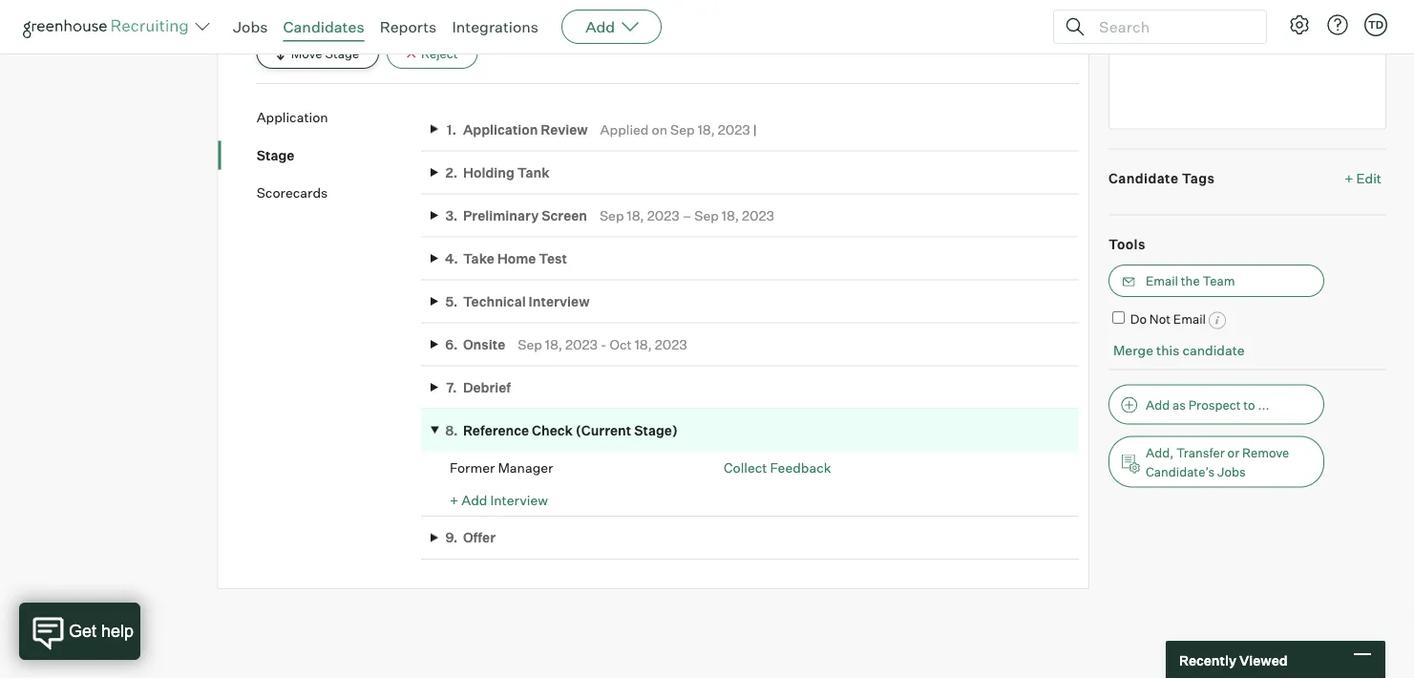 Task type: describe. For each thing, give the bounding box(es) containing it.
interview for + add interview
[[490, 492, 548, 509]]

collect feedback link
[[724, 460, 832, 477]]

applied
[[601, 121, 649, 138]]

6. onsite sep 18, 2023 - oct 18, 2023
[[446, 336, 688, 353]]

td
[[1369, 18, 1384, 31]]

greenhouse recruiting image
[[23, 15, 195, 38]]

4. take home test
[[445, 250, 568, 267]]

stage)
[[635, 423, 678, 439]]

(current
[[576, 423, 632, 439]]

the
[[1182, 274, 1201, 289]]

screen
[[542, 207, 588, 224]]

-
[[601, 336, 607, 353]]

jobs inside add, transfer or remove candidate's jobs
[[1218, 464, 1246, 480]]

reference
[[463, 423, 529, 439]]

...
[[1259, 397, 1270, 413]]

a
[[1149, 7, 1157, 24]]

1. application review applied on  sep 18, 2023 |
[[447, 121, 758, 138]]

remove
[[1243, 445, 1290, 461]]

email the team button
[[1109, 265, 1325, 297]]

check
[[532, 423, 573, 439]]

18, right on
[[698, 121, 715, 138]]

reports link
[[380, 17, 437, 36]]

viewed
[[1240, 652, 1288, 669]]

team
[[1203, 274, 1236, 289]]

merge
[[1114, 342, 1154, 359]]

move
[[291, 46, 323, 61]]

interview for 5. technical interview
[[529, 293, 590, 310]]

Do Not Email checkbox
[[1113, 312, 1125, 324]]

2023 left the |
[[718, 121, 751, 138]]

0 horizontal spatial jobs
[[233, 17, 268, 36]]

@mentions link
[[1326, 6, 1387, 25]]

7. debrief
[[446, 379, 511, 396]]

td button
[[1365, 13, 1388, 36]]

add as prospect to ...
[[1146, 397, 1270, 413]]

move stage button
[[257, 38, 379, 69]]

application link
[[257, 108, 421, 127]]

18, right oct
[[635, 336, 652, 353]]

integrations link
[[452, 17, 539, 36]]

to
[[1244, 397, 1256, 413]]

2023 left -
[[566, 336, 598, 353]]

holding
[[463, 164, 515, 181]]

add,
[[1146, 445, 1174, 461]]

candidates
[[283, 17, 365, 36]]

this
[[1157, 342, 1180, 359]]

reports
[[380, 17, 437, 36]]

stage link
[[257, 146, 421, 165]]

oct
[[610, 336, 632, 353]]

candidate
[[1183, 342, 1245, 359]]

1.
[[447, 121, 457, 138]]

3.
[[446, 207, 458, 224]]

candidates link
[[283, 17, 365, 36]]

candidate
[[1109, 170, 1179, 187]]

jobs link
[[233, 17, 268, 36]]

review
[[541, 121, 588, 138]]

8. reference check (current stage)
[[445, 423, 678, 439]]

add, transfer or remove candidate's jobs button
[[1109, 437, 1325, 488]]

5. technical interview
[[446, 293, 590, 310]]

take
[[463, 250, 495, 267]]

make a note
[[1109, 7, 1193, 24]]

application inside application link
[[257, 109, 328, 126]]

|
[[754, 121, 758, 138]]

+ for + add interview
[[450, 492, 459, 509]]

not
[[1150, 312, 1171, 327]]

+ for + edit
[[1345, 170, 1354, 187]]

preliminary
[[463, 207, 539, 224]]

@mentions
[[1326, 8, 1387, 22]]

sep right on
[[671, 121, 695, 138]]

Search text field
[[1095, 13, 1250, 41]]

2023 right oct
[[655, 336, 688, 353]]

+ add interview
[[450, 492, 548, 509]]

sep right –
[[695, 207, 719, 224]]



Task type: vqa. For each thing, say whether or not it's contained in the screenshot.


Task type: locate. For each thing, give the bounding box(es) containing it.
7.
[[446, 379, 457, 396]]

candidate tags
[[1109, 170, 1216, 187]]

1 vertical spatial +
[[450, 492, 459, 509]]

add for add as prospect to ...
[[1146, 397, 1170, 413]]

add inside button
[[1146, 397, 1170, 413]]

recently
[[1180, 652, 1237, 669]]

interview
[[529, 293, 590, 310], [490, 492, 548, 509]]

sep down 5. technical interview
[[518, 336, 542, 353]]

former
[[450, 460, 495, 477]]

feedback
[[771, 460, 832, 477]]

–
[[683, 207, 692, 224]]

email inside "button"
[[1146, 274, 1179, 289]]

0 vertical spatial jobs
[[233, 17, 268, 36]]

8.
[[445, 423, 458, 439]]

3. preliminary screen sep 18, 2023 – sep 18, 2023
[[446, 207, 775, 224]]

2. holding tank
[[446, 164, 550, 181]]

on
[[652, 121, 668, 138]]

move stage
[[291, 46, 359, 61]]

tags
[[1183, 170, 1216, 187]]

job
[[23, 1, 50, 20]]

prospect
[[1189, 397, 1241, 413]]

1 horizontal spatial add
[[586, 17, 615, 36]]

interview down "test"
[[529, 293, 590, 310]]

jobs down or
[[1218, 464, 1246, 480]]

9.
[[446, 530, 458, 547]]

0 vertical spatial +
[[1345, 170, 1354, 187]]

1 vertical spatial email
[[1174, 312, 1207, 327]]

debrief
[[463, 379, 511, 396]]

as
[[1173, 397, 1186, 413]]

td button
[[1361, 10, 1392, 40]]

do
[[1131, 312, 1147, 327]]

application up the stage link
[[257, 109, 328, 126]]

18, right –
[[722, 207, 739, 224]]

offer
[[463, 530, 496, 547]]

or
[[1228, 445, 1240, 461]]

reject
[[421, 46, 458, 61]]

add as prospect to ... button
[[1109, 385, 1325, 425]]

+ left edit at the right top of page
[[1345, 170, 1354, 187]]

18, left -
[[545, 336, 563, 353]]

1 horizontal spatial stage
[[325, 46, 359, 61]]

0 vertical spatial interview
[[529, 293, 590, 310]]

stage
[[325, 46, 359, 61], [257, 147, 295, 164]]

merge this candidate
[[1114, 342, 1245, 359]]

2023 left –
[[647, 207, 680, 224]]

1 vertical spatial add
[[1146, 397, 1170, 413]]

configure image
[[1289, 13, 1312, 36]]

2023 right –
[[742, 207, 775, 224]]

note
[[1160, 7, 1193, 24]]

2 horizontal spatial add
[[1146, 397, 1170, 413]]

sep right screen
[[600, 207, 624, 224]]

collect
[[724, 460, 768, 477]]

email right not
[[1174, 312, 1207, 327]]

integrations
[[452, 17, 539, 36]]

candidate's
[[1146, 464, 1215, 480]]

add inside popup button
[[586, 17, 615, 36]]

0 vertical spatial stage
[[325, 46, 359, 61]]

merge this candidate link
[[1114, 342, 1245, 359]]

0 horizontal spatial application
[[257, 109, 328, 126]]

+ down the former
[[450, 492, 459, 509]]

stage down candidates link
[[325, 46, 359, 61]]

email the team
[[1146, 274, 1236, 289]]

edit
[[1357, 170, 1382, 187]]

None text field
[[1109, 34, 1387, 130]]

job setup link
[[23, 0, 168, 22]]

scorecards link
[[257, 184, 421, 202]]

6.
[[446, 336, 458, 353]]

stage inside button
[[325, 46, 359, 61]]

job setup
[[23, 1, 96, 20]]

technical
[[463, 293, 526, 310]]

manager
[[498, 460, 554, 477]]

1 horizontal spatial jobs
[[1218, 464, 1246, 480]]

1 vertical spatial interview
[[490, 492, 548, 509]]

+ add interview link
[[450, 492, 548, 509]]

home
[[497, 250, 536, 267]]

email left the
[[1146, 274, 1179, 289]]

2 vertical spatial add
[[462, 492, 488, 509]]

application
[[257, 109, 328, 126], [463, 121, 538, 138]]

application up 2. holding tank
[[463, 121, 538, 138]]

reject button
[[387, 38, 478, 69]]

0 vertical spatial add
[[586, 17, 615, 36]]

4.
[[445, 250, 458, 267]]

collect feedback
[[724, 460, 832, 477]]

+ edit link
[[1341, 165, 1387, 191]]

jobs up move stage button
[[233, 17, 268, 36]]

0 vertical spatial email
[[1146, 274, 1179, 289]]

tank
[[518, 164, 550, 181]]

recently viewed
[[1180, 652, 1288, 669]]

add for add
[[586, 17, 615, 36]]

scorecards
[[257, 185, 328, 201]]

1 vertical spatial jobs
[[1218, 464, 1246, 480]]

onsite
[[463, 336, 506, 353]]

18, left –
[[627, 207, 645, 224]]

0 horizontal spatial add
[[462, 492, 488, 509]]

do not email
[[1131, 312, 1207, 327]]

tools
[[1109, 236, 1146, 253]]

1 horizontal spatial application
[[463, 121, 538, 138]]

make
[[1109, 7, 1146, 24]]

email
[[1146, 274, 1179, 289], [1174, 312, 1207, 327]]

2023
[[718, 121, 751, 138], [647, 207, 680, 224], [742, 207, 775, 224], [566, 336, 598, 353], [655, 336, 688, 353]]

add
[[586, 17, 615, 36], [1146, 397, 1170, 413], [462, 492, 488, 509]]

test
[[539, 250, 568, 267]]

2.
[[446, 164, 458, 181]]

add, transfer or remove candidate's jobs
[[1146, 445, 1290, 480]]

9. offer
[[446, 530, 496, 547]]

0 horizontal spatial +
[[450, 492, 459, 509]]

+ edit
[[1345, 170, 1382, 187]]

1 horizontal spatial +
[[1345, 170, 1354, 187]]

interview down manager
[[490, 492, 548, 509]]

5.
[[446, 293, 458, 310]]

stage up scorecards
[[257, 147, 295, 164]]

transfer
[[1177, 445, 1226, 461]]

add button
[[562, 10, 662, 44]]

1 vertical spatial stage
[[257, 147, 295, 164]]

0 horizontal spatial stage
[[257, 147, 295, 164]]



